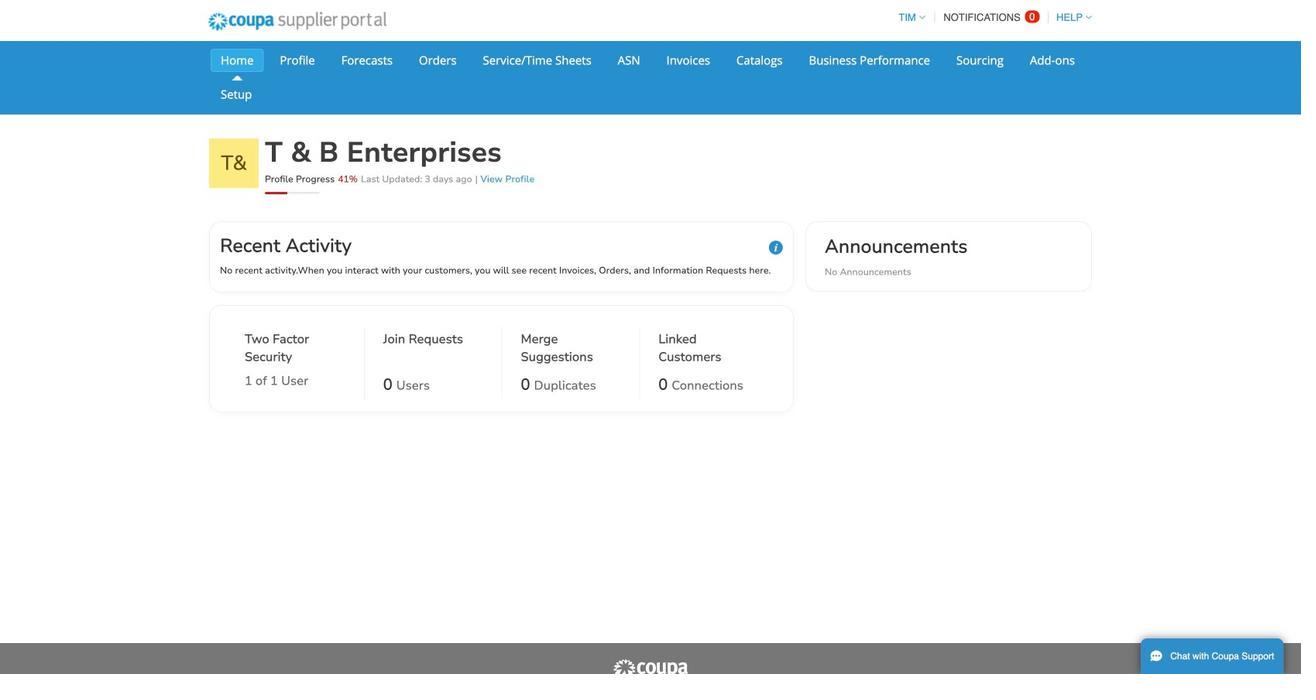 Task type: locate. For each thing, give the bounding box(es) containing it.
0 vertical spatial coupa supplier portal image
[[198, 2, 397, 41]]

navigation
[[892, 2, 1093, 33]]

0 horizontal spatial coupa supplier portal image
[[198, 2, 397, 41]]

1 vertical spatial coupa supplier portal image
[[612, 659, 690, 675]]

coupa supplier portal image
[[198, 2, 397, 41], [612, 659, 690, 675]]

t& image
[[209, 139, 259, 188]]

1 horizontal spatial coupa supplier portal image
[[612, 659, 690, 675]]



Task type: describe. For each thing, give the bounding box(es) containing it.
additional information image
[[770, 241, 783, 255]]



Task type: vqa. For each thing, say whether or not it's contained in the screenshot.
top Coupa Supplier Portal Image
yes



